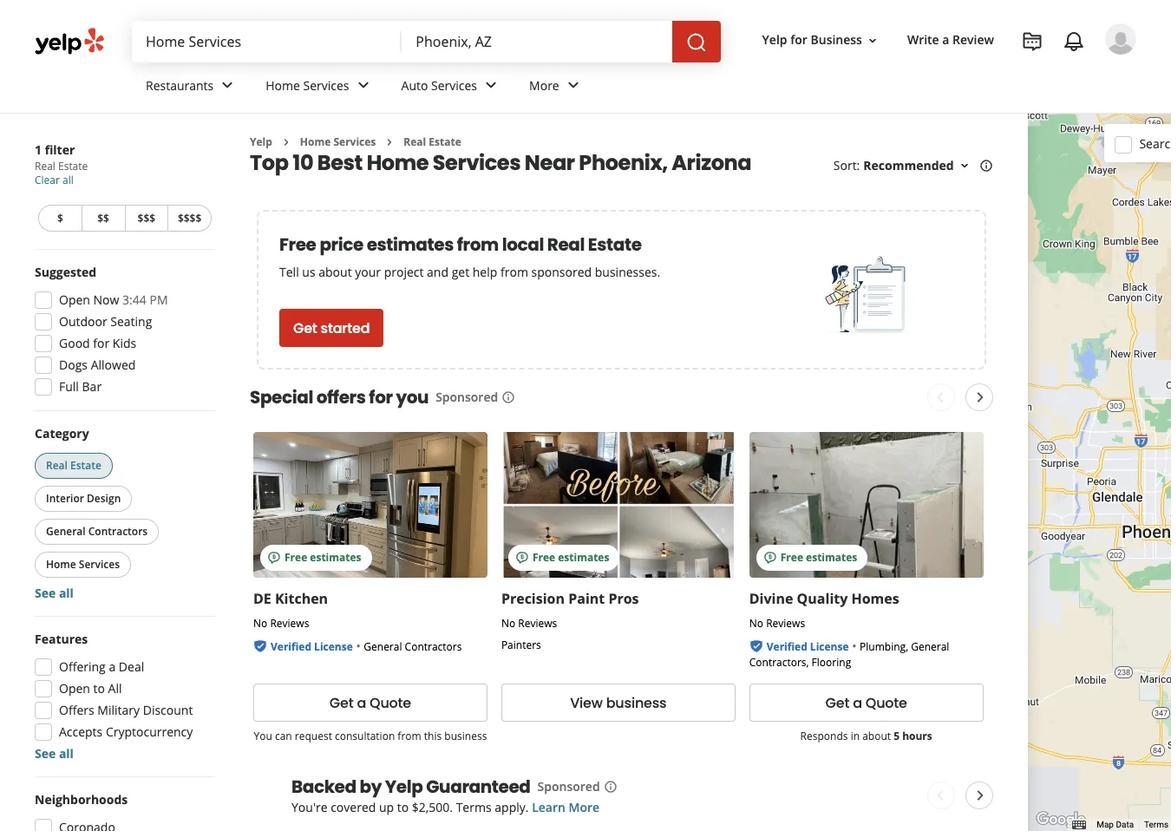 Task type: describe. For each thing, give the bounding box(es) containing it.
real estate inside button
[[46, 458, 101, 473]]

free for de kitchen
[[285, 550, 307, 565]]

0 horizontal spatial from
[[398, 729, 421, 744]]

verified license for quality
[[767, 640, 849, 655]]

terms o link
[[1145, 820, 1171, 830]]

get for de kitchen
[[330, 693, 354, 713]]

estimates for divine quality homes
[[806, 550, 858, 565]]

yelp for yelp for business
[[762, 32, 787, 48]]

services for topmost the home services link
[[303, 77, 349, 93]]

free estimates link for divine quality homes
[[749, 432, 984, 578]]

auto services
[[401, 77, 477, 93]]

$$$$ button
[[168, 205, 212, 232]]

home services button
[[35, 552, 131, 578]]

2 vertical spatial for
[[369, 386, 393, 410]]

google image
[[1032, 809, 1089, 831]]

dogs
[[59, 357, 88, 373]]

home inside business categories element
[[266, 77, 300, 93]]

0 horizontal spatial get
[[293, 318, 317, 338]]

free estimates for divine quality homes
[[781, 550, 858, 565]]

learn more link
[[532, 799, 600, 816]]

for for business
[[791, 32, 808, 48]]

free price estimates from local real estate image
[[826, 253, 912, 340]]

divine quality homes no reviews
[[749, 589, 900, 631]]

5
[[894, 729, 900, 744]]

estate inside 1 filter real estate clear all
[[58, 159, 88, 174]]

services for the home services button
[[79, 557, 120, 572]]

paint
[[568, 589, 605, 609]]

0 horizontal spatial to
[[93, 680, 105, 697]]

now
[[93, 292, 119, 308]]

dogs allowed
[[59, 357, 136, 373]]

estimates inside 'free price estimates from local real estate tell us about your project and get help from sponsored businesses.'
[[367, 233, 454, 257]]

best
[[317, 149, 363, 177]]

16 info v2 image
[[502, 391, 516, 405]]

general inside button
[[46, 524, 86, 539]]

24 chevron down v2 image for home services
[[353, 75, 374, 96]]

exact building image
[[1158, 433, 1171, 467]]

free estimates link for de kitchen
[[253, 432, 488, 578]]

good
[[59, 335, 90, 351]]

started
[[321, 318, 370, 338]]

price
[[320, 233, 363, 257]]

see all button for category
[[35, 585, 74, 601]]

auto services link
[[387, 62, 515, 113]]

16 info v2 image for top 10 best home services near phoenix, arizona
[[979, 159, 993, 173]]

recommended button
[[864, 157, 971, 174]]

0 horizontal spatial business
[[445, 729, 487, 744]]

greg r. image
[[1105, 23, 1137, 55]]

clear all link
[[35, 173, 74, 187]]

get
[[452, 264, 470, 281]]

discount
[[143, 702, 193, 718]]

general inside plumbing, general contractors, flooring
[[911, 640, 950, 655]]

16 free estimates v2 image for precision paint pros
[[515, 551, 529, 565]]

divine quality homes link
[[749, 589, 900, 609]]

0 vertical spatial home services link
[[252, 62, 387, 113]]

1 vertical spatial more
[[569, 799, 600, 816]]

none field near
[[416, 32, 658, 51]]

1 horizontal spatial general
[[364, 640, 402, 655]]

near
[[525, 149, 575, 177]]

allowed
[[91, 357, 136, 373]]

backed by yelp guaranteed
[[292, 775, 531, 799]]

reviews for divine
[[766, 616, 805, 631]]

16 free estimates v2 image for de kitchen
[[267, 551, 281, 565]]

flooring
[[812, 655, 851, 670]]

home inside the home services button
[[46, 557, 76, 572]]

for for kids
[[93, 335, 110, 351]]

all for category
[[59, 585, 74, 601]]

neighborhoods group
[[29, 791, 215, 831]]

desert of eden image
[[1117, 500, 1152, 535]]

patchmaster west valley image
[[1079, 469, 1113, 504]]

in
[[851, 729, 860, 744]]

offering a deal
[[59, 659, 144, 675]]

filter
[[45, 141, 75, 158]]

plumbing,
[[860, 640, 909, 655]]

de kitchen link
[[253, 589, 328, 609]]

dwell phoenix team - homesmart image
[[1161, 477, 1171, 511]]

auto
[[401, 77, 428, 93]]

write
[[907, 32, 939, 48]]

16 chevron right v2 image for real estate
[[383, 135, 397, 149]]

see for features
[[35, 745, 56, 762]]

2 horizontal spatial from
[[501, 264, 528, 281]]

recommended
[[864, 157, 954, 174]]

services for auto services link
[[431, 77, 477, 93]]

open for open now 3:44 pm
[[59, 292, 90, 308]]

de kitchen no reviews
[[253, 589, 328, 631]]

get a quote button for kitchen
[[253, 684, 488, 722]]

view business
[[570, 693, 667, 713]]

16 chevron right v2 image for home services
[[279, 135, 293, 149]]

1 horizontal spatial general contractors
[[364, 640, 462, 655]]

a for kitchen's get a quote button
[[357, 693, 366, 713]]

hawthorne apartment homes image
[[1134, 483, 1169, 518]]

phoenix,
[[579, 149, 668, 177]]

2 next image from the top
[[970, 786, 991, 806]]

silver alliance realty image
[[1093, 407, 1128, 442]]

$
[[57, 211, 63, 226]]

review
[[953, 32, 994, 48]]

real estate link
[[404, 134, 461, 149]]

divine quality homes image
[[1083, 415, 1118, 450]]

all for features
[[59, 745, 74, 762]]

$$$ button
[[125, 205, 168, 232]]

offering
[[59, 659, 106, 675]]

16 verified v2 image
[[749, 640, 763, 654]]

Near text field
[[416, 32, 658, 51]]

write a review
[[907, 32, 994, 48]]

divine
[[749, 589, 793, 609]]

get started
[[293, 318, 370, 338]]

your
[[355, 264, 381, 281]]

special
[[250, 386, 313, 410]]

real down auto
[[404, 134, 426, 149]]

you can request consultation from this business
[[254, 729, 487, 744]]

estate inside 'free price estimates from local real estate tell us about your project and get help from sponsored businesses.'
[[588, 233, 642, 257]]

full bar
[[59, 378, 102, 395]]

sponsored for backed by yelp guaranteed
[[538, 779, 600, 795]]

free estimates link for precision paint pros
[[501, 432, 736, 578]]

good for kids
[[59, 335, 136, 351]]

$2,500.
[[412, 799, 453, 816]]

get a quote button for quality
[[749, 684, 984, 722]]

offers
[[316, 386, 366, 410]]

waterford on tatum apartments image
[[1167, 433, 1171, 467]]

$$$$
[[178, 211, 202, 226]]

estate down auto services link
[[429, 134, 461, 149]]

home services inside business categories element
[[266, 77, 349, 93]]

cactus country property professionals image
[[1140, 432, 1171, 466]]

home services inside button
[[46, 557, 120, 572]]

de kitchen image
[[1076, 484, 1111, 518]]

design
[[87, 491, 121, 506]]

hours
[[902, 729, 933, 744]]

request
[[295, 729, 332, 744]]

general contractors button
[[35, 519, 159, 545]]

open for open to all
[[59, 680, 90, 697]]

0 vertical spatial from
[[457, 233, 499, 257]]

interior design
[[46, 491, 121, 506]]

plumbing, general contractors, flooring
[[749, 640, 950, 670]]

house husband help image
[[1147, 477, 1171, 511]]

phx paint pros image
[[1141, 477, 1171, 511]]

help
[[473, 264, 497, 281]]

free for precision paint pros
[[533, 550, 555, 565]]

write a review link
[[901, 25, 1001, 56]]

interior design button
[[35, 486, 132, 512]]

clayton coombs image
[[1086, 466, 1121, 501]]

de
[[253, 589, 271, 609]]

accepts cryptocurrency
[[59, 724, 193, 740]]

yelp for the yelp link
[[250, 134, 272, 149]]

open now 3:44 pm
[[59, 292, 168, 308]]

free estimates for precision paint pros
[[533, 550, 609, 565]]

deal
[[119, 659, 144, 675]]

map data button
[[1097, 819, 1134, 831]]

map
[[1097, 820, 1114, 830]]

1 vertical spatial to
[[397, 799, 409, 816]]

keyboard shortcuts image
[[1073, 821, 1086, 830]]

responds
[[800, 729, 848, 744]]

16 chevron down v2 image for recommended
[[958, 159, 971, 173]]

notifications image
[[1064, 31, 1085, 52]]

all
[[108, 680, 122, 697]]

user actions element
[[748, 22, 1161, 128]]

top
[[250, 149, 289, 177]]

projects image
[[1022, 31, 1043, 52]]

right choice painting image
[[1117, 341, 1152, 376]]

see all for features
[[35, 745, 74, 762]]

offers
[[59, 702, 94, 718]]

precision paint pros link
[[501, 589, 639, 609]]

1 horizontal spatial terms
[[1145, 820, 1169, 830]]

real estate button
[[35, 453, 113, 479]]

1 vertical spatial contractors
[[405, 640, 462, 655]]

homes
[[852, 589, 900, 609]]

$$ button
[[81, 205, 125, 232]]

interior
[[46, 491, 84, 506]]

verified license button for kitchen
[[271, 638, 353, 655]]

local
[[502, 233, 544, 257]]

quote for de kitchen
[[370, 693, 411, 713]]

1 vertical spatial home services link
[[300, 134, 376, 149]]

free price estimates from local real estate tell us about your project and get help from sponsored businesses.
[[279, 233, 660, 281]]

24 chevron down v2 image for more
[[563, 75, 584, 96]]

yelp guaranteed
[[385, 775, 531, 799]]

free inside 'free price estimates from local real estate tell us about your project and get help from sponsored businesses.'
[[279, 233, 316, 257]]

16 info v2 image for backed by yelp guaranteed
[[604, 780, 617, 794]]

estimates for precision paint pros
[[558, 550, 609, 565]]

0 vertical spatial terms
[[456, 799, 492, 816]]

business
[[811, 32, 862, 48]]



Task type: locate. For each thing, give the bounding box(es) containing it.
seating
[[110, 313, 152, 330]]

license up flooring
[[810, 640, 849, 655]]

estimates up paint
[[558, 550, 609, 565]]

real inside 1 filter real estate clear all
[[35, 159, 55, 174]]

1 horizontal spatial get a quote button
[[749, 684, 984, 722]]

1 vertical spatial see all button
[[35, 745, 74, 762]]

from left this
[[398, 729, 421, 744]]

0 horizontal spatial verified license button
[[271, 638, 353, 655]]

24 chevron down v2 image left auto
[[353, 75, 374, 96]]

home services down general contractors button
[[46, 557, 120, 572]]

free estimates for de kitchen
[[285, 550, 361, 565]]

2 verified license button from the left
[[767, 638, 849, 655]]

home down general contractors button
[[46, 557, 76, 572]]

16 free estimates v2 image
[[267, 551, 281, 565], [515, 551, 529, 565], [763, 551, 777, 565]]

estate
[[429, 134, 461, 149], [58, 159, 88, 174], [588, 233, 642, 257], [70, 458, 101, 473]]

quote up the you can request consultation from this business
[[370, 693, 411, 713]]

16 info v2 image
[[979, 159, 993, 173], [604, 780, 617, 794]]

estimates up project
[[367, 233, 454, 257]]

2 get a quote button from the left
[[749, 684, 984, 722]]

sponsored
[[531, 264, 592, 281]]

open up offers
[[59, 680, 90, 697]]

1 verified license button from the left
[[271, 638, 353, 655]]

None field
[[146, 32, 388, 51], [416, 32, 658, 51]]

0 vertical spatial general contractors
[[46, 524, 148, 539]]

learn
[[532, 799, 566, 816]]

bar
[[82, 378, 102, 395]]

0 vertical spatial all
[[62, 173, 74, 187]]

you
[[254, 729, 272, 744]]

services inside the home services button
[[79, 557, 120, 572]]

yelp
[[762, 32, 787, 48], [250, 134, 272, 149]]

get a quote button
[[253, 684, 488, 722], [749, 684, 984, 722]]

2 free estimates link from the left
[[501, 432, 736, 578]]

16 chevron down v2 image right business
[[866, 34, 880, 47]]

0 vertical spatial open
[[59, 292, 90, 308]]

verified license button for quality
[[767, 638, 849, 655]]

contractors
[[88, 524, 148, 539], [405, 640, 462, 655]]

yelp inside button
[[762, 32, 787, 48]]

more down near field
[[529, 77, 559, 93]]

1 vertical spatial next image
[[970, 786, 991, 806]]

previous image for first next icon from the bottom
[[930, 786, 951, 806]]

1 horizontal spatial for
[[369, 386, 393, 410]]

yelp left 10
[[250, 134, 272, 149]]

verified license button down de kitchen no reviews
[[271, 638, 353, 655]]

free up tell at the top left
[[279, 233, 316, 257]]

16 free estimates v2 image up "divine"
[[763, 551, 777, 565]]

services
[[303, 77, 349, 93], [431, 77, 477, 93], [334, 134, 376, 149], [433, 149, 521, 177], [79, 557, 120, 572]]

3 24 chevron down v2 image from the left
[[563, 75, 584, 96]]

1 horizontal spatial contractors
[[405, 640, 462, 655]]

all right clear
[[62, 173, 74, 187]]

0 horizontal spatial free estimates
[[285, 550, 361, 565]]

yelp for business button
[[755, 25, 887, 56]]

a up the consultation
[[357, 693, 366, 713]]

0 vertical spatial see
[[35, 585, 56, 601]]

pros
[[609, 589, 639, 609]]

1 horizontal spatial sponsored
[[538, 779, 600, 795]]

1 horizontal spatial about
[[863, 729, 891, 744]]

all down accepts at bottom left
[[59, 745, 74, 762]]

no for divine
[[749, 616, 764, 631]]

2 horizontal spatial reviews
[[766, 616, 805, 631]]

get started button
[[279, 309, 384, 347]]

2 horizontal spatial get
[[826, 693, 850, 713]]

business right view
[[606, 693, 667, 713]]

2 horizontal spatial for
[[791, 32, 808, 48]]

for up dogs allowed
[[93, 335, 110, 351]]

home down find field
[[266, 77, 300, 93]]

free for divine quality homes
[[781, 550, 803, 565]]

1 vertical spatial group
[[31, 425, 215, 602]]

0 vertical spatial 16 chevron down v2 image
[[866, 34, 880, 47]]

business
[[606, 693, 667, 713], [445, 729, 487, 744]]

yelp for business
[[762, 32, 862, 48]]

a left deal
[[109, 659, 116, 675]]

1 horizontal spatial 16 chevron down v2 image
[[958, 159, 971, 173]]

1 vertical spatial 16 info v2 image
[[604, 780, 617, 794]]

free up precision
[[533, 550, 555, 565]]

1 previous image from the top
[[930, 387, 951, 408]]

16 chevron down v2 image inside yelp for business button
[[866, 34, 880, 47]]

free estimates up quality
[[781, 550, 858, 565]]

1 license from the left
[[314, 640, 353, 655]]

16 chevron down v2 image inside recommended dropdown button
[[958, 159, 971, 173]]

about right us
[[319, 264, 352, 281]]

3 16 free estimates v2 image from the left
[[763, 551, 777, 565]]

0 horizontal spatial general
[[46, 524, 86, 539]]

2 open from the top
[[59, 680, 90, 697]]

for left business
[[791, 32, 808, 48]]

suggested
[[35, 264, 96, 280]]

home services right top
[[300, 134, 376, 149]]

0 horizontal spatial sponsored
[[436, 389, 498, 406]]

0 vertical spatial previous image
[[930, 387, 951, 408]]

$$
[[97, 211, 109, 226]]

2 24 chevron down v2 image from the left
[[353, 75, 374, 96]]

free up "divine"
[[781, 550, 803, 565]]

no for precision
[[501, 616, 516, 631]]

classy closets image
[[1140, 456, 1171, 491]]

0 horizontal spatial quote
[[370, 693, 411, 713]]

precision paint pros no reviews painters
[[501, 589, 639, 653]]

services right 10
[[334, 134, 376, 149]]

1 get a quote button from the left
[[253, 684, 488, 722]]

real inside button
[[46, 458, 68, 473]]

0 horizontal spatial verified
[[271, 640, 311, 655]]

16 free estimates v2 image up de
[[267, 551, 281, 565]]

about inside 'free price estimates from local real estate tell us about your project and get help from sponsored businesses.'
[[319, 264, 352, 281]]

real estate up interior
[[46, 458, 101, 473]]

apply.
[[495, 799, 529, 816]]

see
[[35, 585, 56, 601], [35, 745, 56, 762]]

roberto moran painting image
[[1156, 435, 1171, 470]]

2 vertical spatial home services
[[46, 557, 120, 572]]

see all button
[[35, 585, 74, 601], [35, 745, 74, 762]]

1 vertical spatial sponsored
[[538, 779, 600, 795]]

3 free estimates from the left
[[781, 550, 858, 565]]

view
[[570, 693, 603, 713]]

reviews inside de kitchen no reviews
[[270, 616, 309, 631]]

1 horizontal spatial 16 chevron right v2 image
[[383, 135, 397, 149]]

1 see all button from the top
[[35, 585, 74, 601]]

get up the consultation
[[330, 693, 354, 713]]

2 horizontal spatial general
[[911, 640, 950, 655]]

$ button
[[38, 205, 81, 232]]

2 reviews from the left
[[518, 616, 557, 631]]

search image
[[686, 32, 707, 53]]

real inside 'free price estimates from local real estate tell us about your project and get help from sponsored businesses.'
[[547, 233, 585, 257]]

3 reviews from the left
[[766, 616, 805, 631]]

license
[[314, 640, 353, 655], [810, 640, 849, 655]]

offers military discount
[[59, 702, 193, 718]]

free estimates up kitchen
[[285, 550, 361, 565]]

home services link right top
[[300, 134, 376, 149]]

get a quote button up the you can request consultation from this business
[[253, 684, 488, 722]]

0 horizontal spatial 16 info v2 image
[[604, 780, 617, 794]]

1 none field from the left
[[146, 32, 388, 51]]

open
[[59, 292, 90, 308], [59, 680, 90, 697]]

estate inside button
[[70, 458, 101, 473]]

1 free estimates from the left
[[285, 550, 361, 565]]

license for quality
[[810, 640, 849, 655]]

1 next image from the top
[[970, 387, 991, 408]]

2 none field from the left
[[416, 32, 658, 51]]

get up responds on the right
[[826, 693, 850, 713]]

0 horizontal spatial reviews
[[270, 616, 309, 631]]

real estate down "auto services"
[[404, 134, 461, 149]]

1 reviews from the left
[[270, 616, 309, 631]]

3 free estimates link from the left
[[749, 432, 984, 578]]

10
[[293, 149, 313, 177]]

home right top
[[300, 134, 331, 149]]

one lexington image
[[1136, 485, 1171, 520]]

free estimates link
[[253, 432, 488, 578], [501, 432, 736, 578], [749, 432, 984, 578]]

16 info v2 image right recommended dropdown button
[[979, 159, 993, 173]]

previous image
[[930, 387, 951, 408], [930, 786, 951, 806]]

no up 16 verified v2 icon
[[749, 616, 764, 631]]

group containing features
[[29, 631, 215, 763]]

1 vertical spatial see
[[35, 745, 56, 762]]

sponsored left 16 info v2 icon
[[436, 389, 498, 406]]

neighborhoods
[[35, 791, 128, 808]]

16 chevron down v2 image right the recommended
[[958, 159, 971, 173]]

1 vertical spatial open
[[59, 680, 90, 697]]

1 horizontal spatial free estimates link
[[501, 432, 736, 578]]

see all down accepts at bottom left
[[35, 745, 74, 762]]

group containing suggested
[[29, 264, 215, 401]]

contractors inside button
[[88, 524, 148, 539]]

get a quote up the you can request consultation from this business
[[330, 693, 411, 713]]

2 16 free estimates v2 image from the left
[[515, 551, 529, 565]]

features
[[35, 631, 88, 647]]

0 horizontal spatial 16 free estimates v2 image
[[267, 551, 281, 565]]

see all for category
[[35, 585, 74, 601]]

1 no from the left
[[253, 616, 267, 631]]

more inside more link
[[529, 77, 559, 93]]

1 vertical spatial home services
[[300, 134, 376, 149]]

16 verified v2 image
[[253, 640, 267, 654]]

1 vertical spatial from
[[501, 264, 528, 281]]

business categories element
[[132, 62, 1137, 113]]

and
[[427, 264, 449, 281]]

1 horizontal spatial to
[[397, 799, 409, 816]]

contractors,
[[749, 655, 809, 670]]

1 horizontal spatial free estimates
[[533, 550, 609, 565]]

24 chevron down v2 image for restaurants
[[217, 75, 238, 96]]

see up neighborhoods
[[35, 745, 56, 762]]

estate up businesses.
[[588, 233, 642, 257]]

verified for kitchen
[[271, 640, 311, 655]]

1 horizontal spatial 16 info v2 image
[[979, 159, 993, 173]]

0 horizontal spatial for
[[93, 335, 110, 351]]

to left all
[[93, 680, 105, 697]]

sponsored for special offers for you
[[436, 389, 498, 406]]

services inside auto services link
[[431, 77, 477, 93]]

business inside view business link
[[606, 693, 667, 713]]

2 verified license from the left
[[767, 640, 849, 655]]

1 horizontal spatial 24 chevron down v2 image
[[353, 75, 374, 96]]

16 info v2 image down the view business
[[604, 780, 617, 794]]

1 16 free estimates v2 image from the left
[[267, 551, 281, 565]]

Find text field
[[146, 32, 388, 51]]

0 horizontal spatial free estimates link
[[253, 432, 488, 578]]

2 previous image from the top
[[930, 786, 951, 806]]

license down de kitchen no reviews
[[314, 640, 353, 655]]

estimates up divine quality homes 'link'
[[806, 550, 858, 565]]

for inside "group"
[[93, 335, 110, 351]]

a for quality get a quote button
[[853, 693, 862, 713]]

category
[[35, 425, 89, 442]]

estimates for de kitchen
[[310, 550, 361, 565]]

a right write
[[943, 32, 950, 48]]

see all button down accepts at bottom left
[[35, 745, 74, 762]]

24 chevron down v2 image
[[217, 75, 238, 96], [353, 75, 374, 96], [563, 75, 584, 96]]

for inside button
[[791, 32, 808, 48]]

0 vertical spatial next image
[[970, 387, 991, 408]]

accepts
[[59, 724, 103, 740]]

reviews down precision
[[518, 616, 557, 631]]

see all button for features
[[35, 745, 74, 762]]

0 horizontal spatial get a quote
[[330, 693, 411, 713]]

0 vertical spatial sponsored
[[436, 389, 498, 406]]

None search field
[[132, 21, 724, 62]]

0 horizontal spatial 16 chevron down v2 image
[[866, 34, 880, 47]]

reviews inside the divine quality homes no reviews
[[766, 616, 805, 631]]

get a quote for kitchen
[[330, 693, 411, 713]]

0 horizontal spatial 16 chevron right v2 image
[[279, 135, 293, 149]]

services left near
[[433, 149, 521, 177]]

24 chevron down v2 image right the "restaurants"
[[217, 75, 238, 96]]

24 chevron down v2 image
[[481, 75, 502, 96]]

1 horizontal spatial verified license
[[767, 640, 849, 655]]

previous image for 1st next icon from the top
[[930, 387, 951, 408]]

0 horizontal spatial license
[[314, 640, 353, 655]]

2 license from the left
[[810, 640, 849, 655]]

0 vertical spatial for
[[791, 32, 808, 48]]

1 horizontal spatial verified license button
[[767, 638, 849, 655]]

1 filter real estate clear all
[[35, 141, 88, 187]]

verified up the contractors,
[[767, 640, 808, 655]]

for left you
[[369, 386, 393, 410]]

to
[[93, 680, 105, 697], [397, 799, 409, 816]]

1 verified from the left
[[271, 640, 311, 655]]

free estimates up precision paint pros link
[[533, 550, 609, 565]]

0 vertical spatial home services
[[266, 77, 349, 93]]

verified license button up flooring
[[767, 638, 849, 655]]

get a quote button up responds in about 5 hours
[[749, 684, 984, 722]]

verified license up flooring
[[767, 640, 849, 655]]

estate up interior design
[[70, 458, 101, 473]]

covered
[[331, 799, 376, 816]]

real down '1'
[[35, 159, 55, 174]]

group containing category
[[31, 425, 215, 602]]

0 vertical spatial real estate
[[404, 134, 461, 149]]

all inside 1 filter real estate clear all
[[62, 173, 74, 187]]

2 verified from the left
[[767, 640, 808, 655]]

2 free estimates from the left
[[533, 550, 609, 565]]

1 vertical spatial for
[[93, 335, 110, 351]]

reviews inside precision paint pros no reviews painters
[[518, 616, 557, 631]]

2 no from the left
[[501, 616, 516, 631]]

responds in about 5 hours
[[800, 729, 933, 744]]

0 vertical spatial more
[[529, 77, 559, 93]]

real up sponsored
[[547, 233, 585, 257]]

1 quote from the left
[[370, 693, 411, 713]]

0 vertical spatial 16 info v2 image
[[979, 159, 993, 173]]

real down category
[[46, 458, 68, 473]]

0 horizontal spatial yelp
[[250, 134, 272, 149]]

0 horizontal spatial no
[[253, 616, 267, 631]]

clear
[[35, 173, 60, 187]]

1 horizontal spatial get a quote
[[826, 693, 907, 713]]

16 chevron down v2 image for yelp for business
[[866, 34, 880, 47]]

a up in
[[853, 693, 862, 713]]

license for kitchen
[[314, 640, 353, 655]]

services down find text box on the left of the page
[[303, 77, 349, 93]]

1 vertical spatial yelp
[[250, 134, 272, 149]]

1 vertical spatial 16 chevron down v2 image
[[958, 159, 971, 173]]

1 horizontal spatial no
[[501, 616, 516, 631]]

verified license down de kitchen no reviews
[[271, 640, 353, 655]]

1 horizontal spatial none field
[[416, 32, 658, 51]]

2 horizontal spatial free estimates
[[781, 550, 858, 565]]

0 horizontal spatial contractors
[[88, 524, 148, 539]]

restaurants link
[[132, 62, 252, 113]]

map region
[[1019, 0, 1171, 831]]

1 free estimates link from the left
[[253, 432, 488, 578]]

terms left apply. in the bottom left of the page
[[456, 799, 492, 816]]

kids
[[113, 335, 136, 351]]

1 horizontal spatial license
[[810, 640, 849, 655]]

1 16 chevron right v2 image from the left
[[279, 135, 293, 149]]

1
[[35, 141, 42, 158]]

16 chevron right v2 image
[[279, 135, 293, 149], [383, 135, 397, 149]]

free estimates
[[285, 550, 361, 565], [533, 550, 609, 565], [781, 550, 858, 565]]

no inside de kitchen no reviews
[[253, 616, 267, 631]]

no up painters
[[501, 616, 516, 631]]

see all
[[35, 585, 74, 601], [35, 745, 74, 762]]

1 horizontal spatial real estate
[[404, 134, 461, 149]]

arizona
[[672, 149, 752, 177]]

1 verified license from the left
[[271, 640, 353, 655]]

16 chevron right v2 image right the yelp link
[[279, 135, 293, 149]]

3:44
[[122, 292, 147, 308]]

0 horizontal spatial more
[[529, 77, 559, 93]]

home services down find field
[[266, 77, 349, 93]]

1 vertical spatial previous image
[[930, 786, 951, 806]]

16 chevron down v2 image
[[866, 34, 880, 47], [958, 159, 971, 173]]

terms
[[456, 799, 492, 816], [1145, 820, 1169, 830]]

0 vertical spatial to
[[93, 680, 105, 697]]

a inside write a review link
[[943, 32, 950, 48]]

no inside precision paint pros no reviews painters
[[501, 616, 516, 631]]

magana framing and remodeling image
[[1158, 433, 1171, 467]]

consultation
[[335, 729, 395, 744]]

about left '5'
[[863, 729, 891, 744]]

see for category
[[35, 585, 56, 601]]

see down the home services button
[[35, 585, 56, 601]]

you
[[396, 386, 429, 410]]

from up the help
[[457, 233, 499, 257]]

24 chevron down v2 image inside more link
[[563, 75, 584, 96]]

0 vertical spatial see all
[[35, 585, 74, 601]]

open up outdoor
[[59, 292, 90, 308]]

get a quote for quality
[[826, 693, 907, 713]]

1 24 chevron down v2 image from the left
[[217, 75, 238, 96]]

us
[[302, 264, 315, 281]]

no inside the divine quality homes no reviews
[[749, 616, 764, 631]]

sponsored
[[436, 389, 498, 406], [538, 779, 600, 795]]

1 see all from the top
[[35, 585, 74, 601]]

reviews down "divine"
[[766, 616, 805, 631]]

get a quote up responds in about 5 hours
[[826, 693, 907, 713]]

2 vertical spatial from
[[398, 729, 421, 744]]

sponsored up "learn more" link
[[538, 779, 600, 795]]

terms left o
[[1145, 820, 1169, 830]]

0 horizontal spatial real estate
[[46, 458, 101, 473]]

you're covered up to $2,500. terms apply. learn more
[[292, 799, 600, 816]]

services left 24 chevron down v2 image
[[431, 77, 477, 93]]

special offers for you
[[250, 386, 429, 410]]

verified license for kitchen
[[271, 640, 353, 655]]

1 horizontal spatial business
[[606, 693, 667, 713]]

none field find
[[146, 32, 388, 51]]

businesses.
[[595, 264, 660, 281]]

24 chevron down v2 image inside the restaurants link
[[217, 75, 238, 96]]

a for write a review link
[[943, 32, 950, 48]]

yelp left business
[[762, 32, 787, 48]]

home services link down find field
[[252, 62, 387, 113]]

group
[[29, 264, 215, 401], [31, 425, 215, 602], [29, 631, 215, 763]]

2 see all button from the top
[[35, 745, 74, 762]]

0 vertical spatial contractors
[[88, 524, 148, 539]]

cryptocurrency
[[106, 724, 193, 740]]

from down local
[[501, 264, 528, 281]]

2 see from the top
[[35, 745, 56, 762]]

services inside the home services link
[[303, 77, 349, 93]]

0 horizontal spatial terms
[[456, 799, 492, 816]]

services down general contractors button
[[79, 557, 120, 572]]

0 vertical spatial business
[[606, 693, 667, 713]]

to right up
[[397, 799, 409, 816]]

up
[[379, 799, 394, 816]]

16 free estimates v2 image up precision
[[515, 551, 529, 565]]

real
[[404, 134, 426, 149], [35, 159, 55, 174], [547, 233, 585, 257], [46, 458, 68, 473]]

1 see from the top
[[35, 585, 56, 601]]

1 open from the top
[[59, 292, 90, 308]]

2 16 chevron right v2 image from the left
[[383, 135, 397, 149]]

1 horizontal spatial quote
[[866, 693, 907, 713]]

restaurants
[[146, 77, 214, 93]]

reviews for precision
[[518, 616, 557, 631]]

0 horizontal spatial verified license
[[271, 640, 353, 655]]

0 vertical spatial group
[[29, 264, 215, 401]]

general contractors inside button
[[46, 524, 148, 539]]

1 vertical spatial see all
[[35, 745, 74, 762]]

search
[[1140, 135, 1171, 151]]

2 see all from the top
[[35, 745, 74, 762]]

24 chevron down v2 image down near field
[[563, 75, 584, 96]]

general contractors
[[46, 524, 148, 539], [364, 640, 462, 655]]

quote up '5'
[[866, 693, 907, 713]]

1 vertical spatial terms
[[1145, 820, 1169, 830]]

16 chevron right v2 image left real estate link
[[383, 135, 397, 149]]

16 free estimates v2 image for divine quality homes
[[763, 551, 777, 565]]

2 get a quote from the left
[[826, 693, 907, 713]]

1 get a quote from the left
[[330, 693, 411, 713]]

get left 'started'
[[293, 318, 317, 338]]

view business link
[[501, 684, 736, 722]]

2 quote from the left
[[866, 693, 907, 713]]

home right best
[[367, 149, 429, 177]]

from
[[457, 233, 499, 257], [501, 264, 528, 281], [398, 729, 421, 744]]

business right this
[[445, 729, 487, 744]]

1 vertical spatial about
[[863, 729, 891, 744]]

2 horizontal spatial 16 free estimates v2 image
[[763, 551, 777, 565]]

sort:
[[834, 157, 860, 174]]

3 no from the left
[[749, 616, 764, 631]]

quote for divine quality homes
[[866, 693, 907, 713]]

get for divine quality homes
[[826, 693, 850, 713]]

extra mile painting company image
[[1139, 462, 1171, 497]]

no up 16 verified v2 image
[[253, 616, 267, 631]]

reviews down 'de kitchen' link
[[270, 616, 309, 631]]

see all down the home services button
[[35, 585, 74, 601]]

verified license
[[271, 640, 353, 655], [767, 640, 849, 655]]

full
[[59, 378, 79, 395]]

0 vertical spatial see all button
[[35, 585, 74, 601]]

verified for quality
[[767, 640, 808, 655]]

estate down filter
[[58, 159, 88, 174]]

next image
[[970, 387, 991, 408], [970, 786, 991, 806]]

1 horizontal spatial more
[[569, 799, 600, 816]]

1 horizontal spatial 16 free estimates v2 image
[[515, 551, 529, 565]]

1 vertical spatial real estate
[[46, 458, 101, 473]]

free up 'de kitchen' link
[[285, 550, 307, 565]]



Task type: vqa. For each thing, say whether or not it's contained in the screenshot.
the middle "No"
yes



